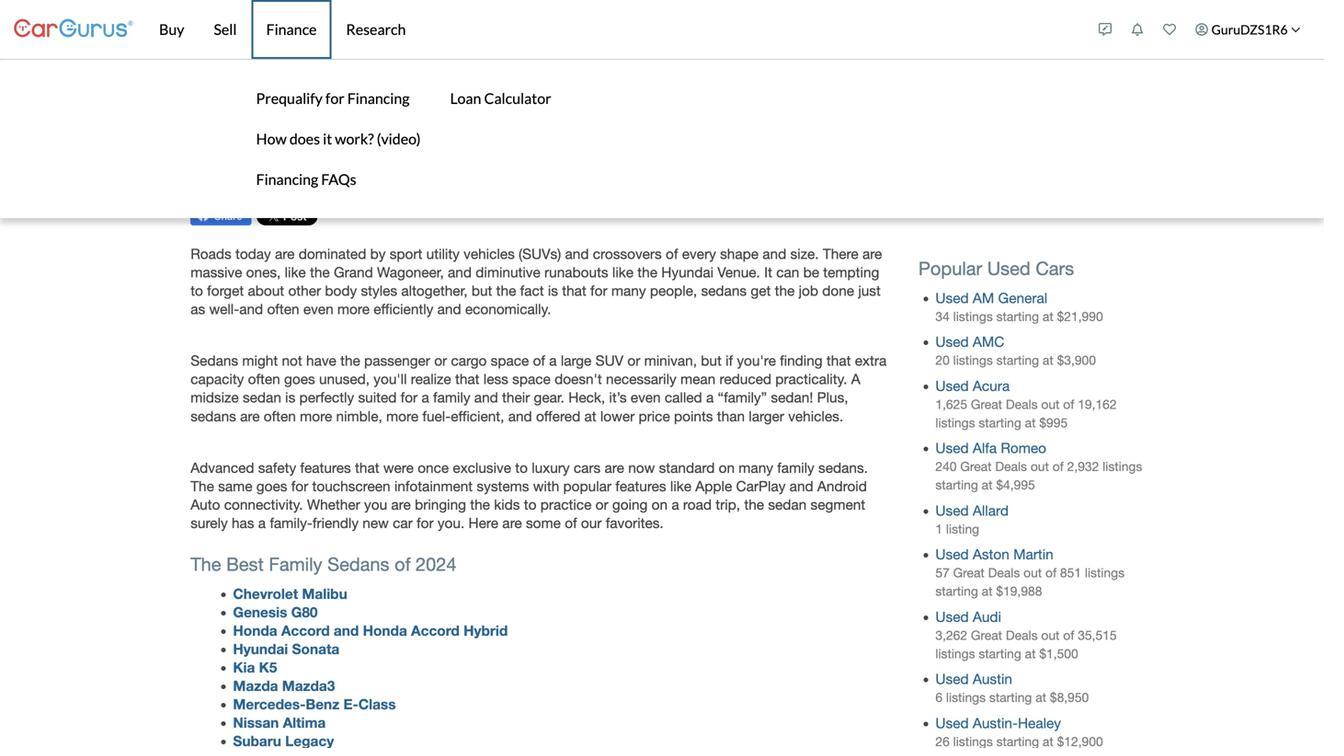 Task type: locate. For each thing, give the bounding box(es) containing it.
by
[[370, 246, 386, 262]]

the inside sedans might not have the passenger or cargo space of a large suv or minivan, but if you're finding that extra capacity often goes unused, you'll realize that less space doesn't necessarily mean reduced practicality. a midsize sedan is perfectly suited for a family and their gear. heck, it's even called a "family" sedan! plus, sedans are often more nimble, more fuel-efficient, and offered at lower price points than larger vehicles.
[[341, 353, 360, 369]]

1 horizontal spatial is
[[548, 282, 558, 299]]

0 vertical spatial sedans
[[702, 282, 747, 299]]

used inside used austin 6 listings starting at $8,950
[[936, 671, 969, 687]]

many inside the roads today are dominated by sport utility vehicles (suvs) and crossovers of every shape and size. there are massive ones, like the grand wagoneer, and diminutive runabouts like the hyundai venue. it can be tempting to forget about other body styles altogether, but the fact is that for many people, sedans get the job done just as well-and often even more efficiently and economically.
[[612, 282, 646, 299]]

it
[[323, 130, 332, 148]]

like down the standard
[[671, 478, 692, 495]]

heck,
[[569, 389, 606, 406]]

starting down austin on the right of the page
[[990, 690, 1033, 705]]

1 horizontal spatial more
[[338, 301, 370, 317]]

financing up (video)
[[348, 89, 410, 107]]

general
[[999, 290, 1048, 306]]

0 vertical spatial features
[[300, 460, 351, 476]]

and inside advanced safety features that were once exclusive to luxury cars are now standard on many family sedans. the same goes for touchscreen infotainment systems with popular features like apple carplay and android auto connectivity. whether you are bringing the kids to practice or going on a road trip, the sedan segment surely has a family-friendly new car for you. here are some of our favorites.
[[790, 478, 814, 495]]

1 horizontal spatial many
[[739, 460, 774, 476]]

of up $995 on the right bottom of page
[[1064, 397, 1075, 412]]

used for audi
[[936, 609, 969, 625]]

of left 2,932 at the bottom right of the page
[[1053, 459, 1064, 474]]

martin
[[1014, 546, 1054, 563]]

at up healey on the right of the page
[[1036, 690, 1047, 705]]

of inside the 240 great deals out of 2,932 listings starting at
[[1053, 459, 1064, 474]]

out inside 3,262 great deals out of 35,515 listings starting at
[[1042, 628, 1060, 643]]

job
[[799, 282, 819, 299]]

deals inside the 240 great deals out of 2,932 listings starting at
[[996, 459, 1028, 474]]

not
[[282, 353, 302, 369]]

starting up used alfa romeo on the right
[[979, 415, 1022, 430]]

but inside sedans might not have the passenger or cargo space of a large suv or minivan, but if you're finding that extra capacity often goes unused, you'll realize that less space doesn't necessarily mean reduced practicality. a midsize sedan is perfectly suited for a family and their gear. heck, it's even called a "family" sedan! plus, sedans are often more nimble, more fuel-efficient, and offered at lower price points than larger vehicles.
[[701, 353, 722, 369]]

851
[[1061, 566, 1082, 580]]

used inside used am general 34 listings starting at $21,990
[[936, 290, 969, 306]]

1 the from the top
[[191, 478, 214, 495]]

saved cars image
[[1164, 23, 1177, 36]]

out for used acura
[[1042, 397, 1060, 412]]

sedans up capacity
[[191, 353, 238, 369]]

or inside advanced safety features that were once exclusive to luxury cars are now standard on many family sedans. the same goes for touchscreen infotainment systems with popular features like apple carplay and android auto connectivity. whether you are bringing the kids to practice or going on a road trip, the sedan segment surely has a family-friendly new car for you. here are some of our favorites.
[[596, 496, 609, 513]]

the left best
[[191, 554, 221, 575]]

sonata
[[292, 641, 340, 658]]

2024
[[416, 554, 457, 575]]

realize
[[411, 371, 451, 388]]

at down heck,
[[585, 408, 597, 424]]

1 horizontal spatial like
[[613, 264, 634, 281]]

hyundai down every
[[662, 264, 714, 281]]

efficiently
[[374, 301, 434, 317]]

for up how does it work? (video) in the left top of the page
[[326, 89, 345, 107]]

but down the diminutive
[[472, 282, 493, 299]]

new
[[363, 515, 389, 531]]

or up realize
[[434, 353, 447, 369]]

at up allard
[[982, 478, 993, 492]]

to inside the roads today are dominated by sport utility vehicles (suvs) and crossovers of every shape and size. there are massive ones, like the grand wagoneer, and diminutive runabouts like the hyundai venue. it can be tempting to forget about other body styles altogether, but the fact is that for many people, sedans get the job done just as well-and often even more efficiently and economically.
[[191, 282, 203, 299]]

to up systems
[[516, 460, 528, 476]]

passenger
[[364, 353, 431, 369]]

1 vertical spatial sedan
[[769, 496, 807, 513]]

2 the from the top
[[191, 554, 221, 575]]

acura
[[973, 378, 1010, 394]]

0 vertical spatial the
[[191, 478, 214, 495]]

at inside the 240 great deals out of 2,932 listings starting at
[[982, 478, 993, 492]]

popular
[[564, 478, 612, 495]]

0 horizontal spatial even
[[303, 301, 334, 317]]

crossovers
[[593, 246, 662, 262]]

2 horizontal spatial more
[[386, 408, 419, 424]]

0 horizontal spatial many
[[612, 282, 646, 299]]

starting up austin on the right of the page
[[979, 646, 1022, 661]]

apple
[[696, 478, 733, 495]]

sedans down new
[[328, 554, 390, 575]]

financing down how
[[256, 170, 319, 188]]

used up 57
[[936, 546, 969, 563]]

deals for acura
[[1006, 397, 1038, 412]]

like down crossovers in the left of the page
[[613, 264, 634, 281]]

great inside the 240 great deals out of 2,932 listings starting at
[[961, 459, 992, 474]]

starting inside 1,625 great deals out of 19,162 listings starting at
[[979, 415, 1022, 430]]

on up apple
[[719, 460, 735, 476]]

1 vertical spatial the
[[191, 554, 221, 575]]

listings right 2,932 at the bottom right of the page
[[1103, 459, 1143, 474]]

menu bar containing buy
[[0, 0, 1325, 218]]

suv
[[596, 353, 624, 369]]

of down practice at the left
[[565, 515, 577, 531]]

2 horizontal spatial like
[[671, 478, 692, 495]]

even down other
[[303, 301, 334, 317]]

mercedes-
[[233, 696, 306, 713]]

and up runabouts
[[565, 246, 589, 262]]

sedan inside sedans might not have the passenger or cargo space of a large suv or minivan, but if you're finding that extra capacity often goes unused, you'll realize that less space doesn't necessarily mean reduced practicality. a midsize sedan is perfectly suited for a family and their gear. heck, it's even called a "family" sedan! plus, sedans are often more nimble, more fuel-efficient, and offered at lower price points than larger vehicles.
[[243, 389, 281, 406]]

(video)
[[377, 130, 421, 148]]

used for acura
[[936, 378, 969, 394]]

great inside 3,262 great deals out of 35,515 listings starting at
[[972, 628, 1003, 643]]

altogether,
[[402, 282, 468, 299]]

1 horizontal spatial sedan
[[769, 496, 807, 513]]

starting inside used amc 20 listings starting at $3,900
[[997, 353, 1040, 368]]

deals down acura
[[1006, 397, 1038, 412]]

of inside advanced safety features that were once exclusive to luxury cars are now standard on many family sedans. the same goes for touchscreen infotainment systems with popular features like apple carplay and android auto connectivity. whether you are bringing the kids to practice or going on a road trip, the sedan segment surely has a family-friendly new car for you. here are some of our favorites.
[[565, 515, 577, 531]]

of left large
[[533, 353, 546, 369]]

1 vertical spatial goes
[[257, 478, 287, 495]]

deals inside 57 great deals out of 851 listings starting at
[[989, 566, 1021, 580]]

1 horizontal spatial accord
[[411, 622, 460, 639]]

0 vertical spatial sedan
[[243, 389, 281, 406]]

space up their
[[513, 371, 551, 388]]

2 honda from the left
[[363, 622, 407, 639]]

capacity
[[191, 371, 244, 388]]

1 vertical spatial space
[[513, 371, 551, 388]]

starting down the general
[[997, 309, 1040, 324]]

starting down 57
[[936, 584, 979, 599]]

used down the 6
[[936, 715, 969, 731]]

out inside 57 great deals out of 851 listings starting at
[[1024, 566, 1043, 580]]

add a car review image
[[1100, 23, 1112, 36]]

buy button
[[144, 0, 199, 59]]

used for alfa
[[936, 440, 969, 457]]

1 vertical spatial features
[[616, 478, 667, 495]]

hyundai
[[662, 264, 714, 281], [233, 641, 288, 658]]

space up less
[[491, 353, 529, 369]]

0 vertical spatial to
[[191, 282, 203, 299]]

used amc 20 listings starting at $3,900
[[936, 334, 1097, 368]]

1,625 great deals out of 19,162 listings starting at
[[936, 397, 1118, 430]]

price
[[639, 408, 670, 424]]

0 vertical spatial sedans
[[191, 353, 238, 369]]

1 horizontal spatial sedans
[[328, 554, 390, 575]]

and up sonata
[[334, 622, 359, 639]]

1 horizontal spatial financing
[[348, 89, 410, 107]]

listings inside used am general 34 listings starting at $21,990
[[954, 309, 993, 324]]

great for acura
[[972, 397, 1003, 412]]

romeo
[[1001, 440, 1047, 457]]

great down audi on the bottom of the page
[[972, 628, 1003, 643]]

used up 34
[[936, 290, 969, 306]]

great
[[972, 397, 1003, 412], [961, 459, 992, 474], [954, 566, 985, 580], [972, 628, 1003, 643]]

at
[[1043, 309, 1054, 324], [1043, 353, 1054, 368], [585, 408, 597, 424], [1026, 415, 1036, 430], [982, 478, 993, 492], [982, 584, 993, 599], [1026, 646, 1036, 661], [1036, 690, 1047, 705]]

like up other
[[285, 264, 306, 281]]

advanced
[[191, 460, 254, 476]]

hyundai up the kia k5 link
[[233, 641, 288, 658]]

out down the romeo at right
[[1031, 459, 1050, 474]]

austin
[[973, 671, 1013, 687]]

points
[[674, 408, 714, 424]]

listings inside used amc 20 listings starting at $3,900
[[954, 353, 993, 368]]

$21,990
[[1058, 309, 1104, 324]]

prequalify
[[256, 89, 323, 107]]

advanced safety features that were once exclusive to luxury cars are now standard on many family sedans. the same goes for touchscreen infotainment systems with popular features like apple carplay and android auto connectivity. whether you are bringing the kids to practice or going on a road trip, the sedan segment surely has a family-friendly new car for you. here are some of our favorites.
[[191, 460, 869, 531]]

goes inside advanced safety features that were once exclusive to luxury cars are now standard on many family sedans. the same goes for touchscreen infotainment systems with popular features like apple carplay and android auto connectivity. whether you are bringing the kids to practice or going on a road trip, the sedan segment surely has a family-friendly new car for you. here are some of our favorites.
[[257, 478, 287, 495]]

financing faqs
[[256, 170, 357, 188]]

deals inside 1,625 great deals out of 19,162 listings starting at
[[1006, 397, 1038, 412]]

0 horizontal spatial accord
[[281, 622, 330, 639]]

0 vertical spatial is
[[548, 282, 558, 299]]

and inside chevrolet malibu genesis g80 honda accord and honda accord hybrid hyundai sonata kia k5 mazda mazda3 mercedes-benz e-class nissan altima
[[334, 622, 359, 639]]

deals for audi
[[1006, 628, 1038, 643]]

1 vertical spatial is
[[285, 389, 296, 406]]

listings down used austin link
[[947, 690, 986, 705]]

for down runabouts
[[591, 282, 608, 299]]

used inside used allard 1 listing
[[936, 502, 969, 519]]

out
[[1042, 397, 1060, 412], [1031, 459, 1050, 474], [1024, 566, 1043, 580], [1042, 628, 1060, 643]]

out up $995 on the right bottom of page
[[1042, 397, 1060, 412]]

0 horizontal spatial honda
[[233, 622, 277, 639]]

0 horizontal spatial more
[[300, 408, 332, 424]]

often up safety
[[264, 408, 296, 424]]

offered
[[536, 408, 581, 424]]

deals inside 3,262 great deals out of 35,515 listings starting at
[[1006, 628, 1038, 643]]

0 vertical spatial even
[[303, 301, 334, 317]]

1 horizontal spatial hyundai
[[662, 264, 714, 281]]

1 horizontal spatial family
[[778, 460, 815, 476]]

menu bar
[[0, 0, 1325, 218]]

favorites.
[[606, 515, 664, 531]]

deals down $19,988
[[1006, 628, 1038, 643]]

0 vertical spatial hyundai
[[662, 264, 714, 281]]

chevron down image
[[1292, 25, 1301, 34]]

0 horizontal spatial financing
[[256, 170, 319, 188]]

1 vertical spatial even
[[631, 389, 661, 406]]

often down might
[[248, 371, 280, 388]]

1 horizontal spatial honda
[[363, 622, 407, 639]]

0 horizontal spatial hyundai
[[233, 641, 288, 658]]

0 vertical spatial on
[[719, 460, 735, 476]]

used aston martin
[[936, 546, 1054, 563]]

at inside used amc 20 listings starting at $3,900
[[1043, 353, 1054, 368]]

$995
[[1040, 415, 1068, 430]]

or up necessarily
[[628, 353, 641, 369]]

efficient,
[[451, 408, 505, 424]]

many down crossovers in the left of the page
[[612, 282, 646, 299]]

listings down used amc link
[[954, 353, 993, 368]]

to up as
[[191, 282, 203, 299]]

trip,
[[716, 496, 741, 513]]

hyundai inside chevrolet malibu genesis g80 honda accord and honda accord hybrid hyundai sonata kia k5 mazda mazda3 mercedes-benz e-class nissan altima
[[233, 641, 288, 658]]

1 vertical spatial sedans
[[191, 408, 236, 424]]

0 horizontal spatial but
[[472, 282, 493, 299]]

0 vertical spatial goes
[[284, 371, 315, 388]]

1 vertical spatial hyundai
[[233, 641, 288, 658]]

deals for aston
[[989, 566, 1021, 580]]

1 vertical spatial but
[[701, 353, 722, 369]]

1 horizontal spatial even
[[631, 389, 661, 406]]

0 horizontal spatial is
[[285, 389, 296, 406]]

sedans down midsize
[[191, 408, 236, 424]]

android
[[818, 478, 868, 495]]

the down the diminutive
[[497, 282, 516, 299]]

family
[[269, 554, 323, 575]]

venue.
[[718, 264, 761, 281]]

used acura link
[[936, 378, 1010, 394]]

financing
[[348, 89, 410, 107], [256, 170, 319, 188]]

a down "connectivity."
[[258, 515, 266, 531]]

at inside used am general 34 listings starting at $21,990
[[1043, 309, 1054, 324]]

0 vertical spatial many
[[612, 282, 646, 299]]

the up auto
[[191, 478, 214, 495]]

gurudzs1r6 menu
[[1090, 4, 1311, 55]]

like inside advanced safety features that were once exclusive to luxury cars are now standard on many family sedans. the same goes for touchscreen infotainment systems with popular features like apple carplay and android auto connectivity. whether you are bringing the kids to practice or going on a road trip, the sedan segment surely has a family-friendly new car for you. here are some of our favorites.
[[671, 478, 692, 495]]

1 vertical spatial many
[[739, 460, 774, 476]]

family up fuel-
[[433, 389, 471, 406]]

great inside 1,625 great deals out of 19,162 listings starting at
[[972, 397, 1003, 412]]

popular used cars
[[919, 258, 1075, 279]]

a left large
[[550, 353, 557, 369]]

a left road
[[672, 496, 680, 513]]

features down the now
[[616, 478, 667, 495]]

of inside 57 great deals out of 851 listings starting at
[[1046, 566, 1057, 580]]

standard
[[659, 460, 715, 476]]

loan
[[450, 89, 482, 107]]

1 horizontal spatial but
[[701, 353, 722, 369]]

out inside 1,625 great deals out of 19,162 listings starting at
[[1042, 397, 1060, 412]]

used up 240
[[936, 440, 969, 457]]

0 horizontal spatial family
[[433, 389, 471, 406]]

$3,900
[[1058, 353, 1097, 368]]

used inside used amc 20 listings starting at $3,900
[[936, 334, 969, 350]]

like
[[285, 264, 306, 281], [613, 264, 634, 281], [671, 478, 692, 495]]

out for used alfa romeo
[[1031, 459, 1050, 474]]

or up our
[[596, 496, 609, 513]]

sedan down might
[[243, 389, 281, 406]]

0 horizontal spatial sedans
[[191, 408, 236, 424]]

used alfa romeo link
[[936, 440, 1047, 457]]

out inside the 240 great deals out of 2,932 listings starting at
[[1031, 459, 1050, 474]]

called
[[665, 389, 703, 406]]

that up touchscreen
[[355, 460, 380, 476]]

used for aston
[[936, 546, 969, 563]]

sedan inside advanced safety features that were once exclusive to luxury cars are now standard on many family sedans. the same goes for touchscreen infotainment systems with popular features like apple carplay and android auto connectivity. whether you are bringing the kids to practice or going on a road trip, the sedan segment surely has a family-friendly new car for you. here are some of our favorites.
[[769, 496, 807, 513]]

2 vertical spatial often
[[264, 408, 296, 424]]

3,262 great deals out of 35,515 listings starting at
[[936, 628, 1118, 661]]

at inside 1,625 great deals out of 19,162 listings starting at
[[1026, 415, 1036, 430]]

for right "car"
[[417, 515, 434, 531]]

2 vertical spatial to
[[524, 496, 537, 513]]

more down body at left
[[338, 301, 370, 317]]

starting
[[997, 309, 1040, 324], [997, 353, 1040, 368], [979, 415, 1022, 430], [936, 478, 979, 492], [936, 584, 979, 599], [979, 646, 1022, 661], [990, 690, 1033, 705]]

great down the alfa
[[961, 459, 992, 474]]

sell
[[214, 20, 237, 38]]

systems
[[477, 478, 529, 495]]

user icon image
[[1196, 23, 1209, 36]]

are down kids
[[503, 515, 522, 531]]

used acura
[[936, 378, 1010, 394]]

starting inside 57 great deals out of 851 listings starting at
[[936, 584, 979, 599]]

0 horizontal spatial on
[[652, 496, 668, 513]]

0 vertical spatial but
[[472, 282, 493, 299]]

0 vertical spatial family
[[433, 389, 471, 406]]

unused,
[[319, 371, 370, 388]]

a
[[550, 353, 557, 369], [422, 389, 429, 406], [707, 389, 714, 406], [672, 496, 680, 513], [258, 515, 266, 531]]

family up carplay
[[778, 460, 815, 476]]

large
[[561, 353, 592, 369]]

starting down 240
[[936, 478, 979, 492]]

used audi link
[[936, 609, 1002, 625]]

gurudzs1r6
[[1212, 22, 1289, 37]]

at inside 3,262 great deals out of 35,515 listings starting at
[[1026, 646, 1036, 661]]

1 vertical spatial sedans
[[328, 554, 390, 575]]

for down you'll
[[401, 389, 418, 406]]

sedan down carplay
[[769, 496, 807, 513]]

out for used audi
[[1042, 628, 1060, 643]]

for inside sedans might not have the passenger or cargo space of a large suv or minivan, but if you're finding that extra capacity often goes unused, you'll realize that less space doesn't necessarily mean reduced practicality. a midsize sedan is perfectly suited for a family and their gear. heck, it's even called a "family" sedan! plus, sedans are often more nimble, more fuel-efficient, and offered at lower price points than larger vehicles.
[[401, 389, 418, 406]]

is right fact
[[548, 282, 558, 299]]

wagoneer,
[[377, 264, 444, 281]]

going
[[613, 496, 648, 513]]

1 horizontal spatial or
[[596, 496, 609, 513]]

1 vertical spatial family
[[778, 460, 815, 476]]

at left $995 on the right bottom of page
[[1026, 415, 1036, 430]]

great inside 57 great deals out of 851 listings starting at
[[954, 566, 985, 580]]

cars
[[574, 460, 601, 476]]

surely
[[191, 515, 228, 531]]

$8,950
[[1051, 690, 1090, 705]]

1 horizontal spatial sedans
[[702, 282, 747, 299]]

used up the 6
[[936, 671, 969, 687]]

to up some
[[524, 496, 537, 513]]

great down acura
[[972, 397, 1003, 412]]

luxury
[[532, 460, 570, 476]]

0 horizontal spatial sedans
[[191, 353, 238, 369]]

listings inside 3,262 great deals out of 35,515 listings starting at
[[936, 646, 976, 661]]

today
[[236, 246, 271, 262]]

and right carplay
[[790, 478, 814, 495]]

menu
[[253, 78, 425, 200]]

less
[[484, 371, 509, 388]]

that down cargo at the left top of page
[[455, 371, 480, 388]]

used up 1,625
[[936, 378, 969, 394]]

deals down used aston martin
[[989, 566, 1021, 580]]

it's
[[609, 389, 627, 406]]

more
[[338, 301, 370, 317], [300, 408, 332, 424], [386, 408, 419, 424]]

at up audi on the bottom of the page
[[982, 584, 993, 599]]

used aston martin link
[[936, 546, 1054, 563]]

the up the 'unused,'
[[341, 353, 360, 369]]

but left if
[[701, 353, 722, 369]]

aston
[[973, 546, 1010, 563]]

genesis g80 link
[[233, 604, 318, 621]]

features up touchscreen
[[300, 460, 351, 476]]

1,625
[[936, 397, 968, 412]]

on right going
[[652, 496, 668, 513]]

1 vertical spatial on
[[652, 496, 668, 513]]

you'll
[[374, 371, 407, 388]]

starting inside the 240 great deals out of 2,932 listings starting at
[[936, 478, 979, 492]]

just
[[859, 282, 881, 299]]

honda down genesis at the bottom of page
[[233, 622, 277, 639]]

a down realize
[[422, 389, 429, 406]]

listings down "am"
[[954, 309, 993, 324]]

the down crossovers in the left of the page
[[638, 264, 658, 281]]

family-
[[270, 515, 313, 531]]

used up 20
[[936, 334, 969, 350]]

of left every
[[666, 246, 679, 262]]

used up 3,262
[[936, 609, 969, 625]]

0 vertical spatial often
[[267, 301, 300, 317]]

starting inside used austin 6 listings starting at $8,950
[[990, 690, 1033, 705]]

deals up $4,995
[[996, 459, 1028, 474]]

other
[[288, 282, 321, 299]]

starting down amc
[[997, 353, 1040, 368]]

sedans inside sedans might not have the passenger or cargo space of a large suv or minivan, but if you're finding that extra capacity often goes unused, you'll realize that less space doesn't necessarily mean reduced practicality. a midsize sedan is perfectly suited for a family and their gear. heck, it's even called a "family" sedan! plus, sedans are often more nimble, more fuel-efficient, and offered at lower price points than larger vehicles.
[[191, 353, 238, 369]]

at inside sedans might not have the passenger or cargo space of a large suv or minivan, but if you're finding that extra capacity often goes unused, you'll realize that less space doesn't necessarily mean reduced practicality. a midsize sedan is perfectly suited for a family and their gear. heck, it's even called a "family" sedan! plus, sedans are often more nimble, more fuel-efficient, and offered at lower price points than larger vehicles.
[[585, 408, 597, 424]]

listings inside the 240 great deals out of 2,932 listings starting at
[[1103, 459, 1143, 474]]

listing
[[947, 522, 980, 536]]

0 horizontal spatial sedan
[[243, 389, 281, 406]]

$19,988
[[997, 584, 1043, 599]]

are down capacity
[[240, 408, 260, 424]]



Task type: vqa. For each thing, say whether or not it's contained in the screenshot.


Task type: describe. For each thing, give the bounding box(es) containing it.
like for wagoneer,
[[613, 264, 634, 281]]

sedan!
[[771, 389, 814, 406]]

that left extra
[[827, 353, 851, 369]]

the down can
[[775, 282, 795, 299]]

of inside sedans might not have the passenger or cargo space of a large suv or minivan, but if you're finding that extra capacity often goes unused, you'll realize that less space doesn't necessarily mean reduced practicality. a midsize sedan is perfectly suited for a family and their gear. heck, it's even called a "family" sedan! plus, sedans are often more nimble, more fuel-efficient, and offered at lower price points than larger vehicles.
[[533, 353, 546, 369]]

are left the now
[[605, 460, 625, 476]]

carplay
[[737, 478, 786, 495]]

34
[[936, 309, 950, 324]]

used for am
[[936, 290, 969, 306]]

is inside the roads today are dominated by sport utility vehicles (suvs) and crossovers of every shape and size. there are massive ones, like the grand wagoneer, and diminutive runabouts like the hyundai venue. it can be tempting to forget about other body styles altogether, but the fact is that for many people, sedans get the job done just as well-and often even more efficiently and economically.
[[548, 282, 558, 299]]

extra
[[855, 353, 887, 369]]

used up the general
[[988, 258, 1031, 279]]

class
[[359, 696, 396, 713]]

2 accord from the left
[[411, 622, 460, 639]]

fact
[[520, 282, 544, 299]]

how
[[256, 130, 287, 148]]

at inside 57 great deals out of 851 listings starting at
[[982, 584, 993, 599]]

and down the about
[[239, 301, 263, 317]]

sedans inside the roads today are dominated by sport utility vehicles (suvs) and crossovers of every shape and size. there are massive ones, like the grand wagoneer, and diminutive runabouts like the hyundai venue. it can be tempting to forget about other body styles altogether, but the fact is that for many people, sedans get the job done just as well-and often even more efficiently and economically.
[[702, 282, 747, 299]]

benz
[[306, 696, 340, 713]]

does
[[290, 130, 320, 148]]

$4,995
[[997, 478, 1036, 492]]

cargurus logo homepage link link
[[14, 3, 133, 56]]

used for austin
[[936, 671, 969, 687]]

19,162
[[1079, 397, 1118, 412]]

1 vertical spatial to
[[516, 460, 528, 476]]

0 horizontal spatial like
[[285, 264, 306, 281]]

0 vertical spatial space
[[491, 353, 529, 369]]

our
[[581, 515, 602, 531]]

2 horizontal spatial or
[[628, 353, 641, 369]]

every
[[682, 246, 717, 262]]

menu containing prequalify for financing
[[253, 78, 425, 200]]

infotainment
[[395, 478, 473, 495]]

amc
[[973, 334, 1005, 350]]

deals for alfa
[[996, 459, 1028, 474]]

even inside sedans might not have the passenger or cargo space of a large suv or minivan, but if you're finding that extra capacity often goes unused, you'll realize that less space doesn't necessarily mean reduced practicality. a midsize sedan is perfectly suited for a family and their gear. heck, it's even called a "family" sedan! plus, sedans are often more nimble, more fuel-efficient, and offered at lower price points than larger vehicles.
[[631, 389, 661, 406]]

used for allard
[[936, 502, 969, 519]]

how does it work? (video)
[[256, 130, 421, 148]]

kids
[[494, 496, 520, 513]]

car
[[393, 515, 413, 531]]

their
[[502, 389, 530, 406]]

sedans inside sedans might not have the passenger or cargo space of a large suv or minivan, but if you're finding that extra capacity often goes unused, you'll realize that less space doesn't necessarily mean reduced practicality. a midsize sedan is perfectly suited for a family and their gear. heck, it's even called a "family" sedan! plus, sedans are often more nimble, more fuel-efficient, and offered at lower price points than larger vehicles.
[[191, 408, 236, 424]]

mercedes-benz e-class link
[[233, 696, 396, 713]]

goes inside sedans might not have the passenger or cargo space of a large suv or minivan, but if you're finding that extra capacity often goes unused, you'll realize that less space doesn't necessarily mean reduced practicality. a midsize sedan is perfectly suited for a family and their gear. heck, it's even called a "family" sedan! plus, sedans are often more nimble, more fuel-efficient, and offered at lower price points than larger vehicles.
[[284, 371, 315, 388]]

ones,
[[246, 264, 281, 281]]

and up efficient, on the left of page
[[475, 389, 498, 406]]

listings inside 57 great deals out of 851 listings starting at
[[1086, 566, 1125, 580]]

hybrid
[[464, 622, 508, 639]]

of left 2024
[[395, 554, 411, 575]]

often inside the roads today are dominated by sport utility vehicles (suvs) and crossovers of every shape and size. there are massive ones, like the grand wagoneer, and diminutive runabouts like the hyundai venue. it can be tempting to forget about other body styles altogether, but the fact is that for many people, sedans get the job done just as well-and often even more efficiently and economically.
[[267, 301, 300, 317]]

family inside sedans might not have the passenger or cargo space of a large suv or minivan, but if you're finding that extra capacity often goes unused, you'll realize that less space doesn't necessarily mean reduced practicality. a midsize sedan is perfectly suited for a family and their gear. heck, it's even called a "family" sedan! plus, sedans are often more nimble, more fuel-efficient, and offered at lower price points than larger vehicles.
[[433, 389, 471, 406]]

loan calculator
[[450, 89, 552, 107]]

1 honda from the left
[[233, 622, 277, 639]]

0 horizontal spatial or
[[434, 353, 447, 369]]

great for alfa
[[961, 459, 992, 474]]

cars
[[1036, 258, 1075, 279]]

lower
[[601, 408, 635, 424]]

altima
[[283, 714, 326, 731]]

0 vertical spatial financing
[[348, 89, 410, 107]]

alfa
[[973, 440, 997, 457]]

of inside the roads today are dominated by sport utility vehicles (suvs) and crossovers of every shape and size. there are massive ones, like the grand wagoneer, and diminutive runabouts like the hyundai venue. it can be tempting to forget about other body styles altogether, but the fact is that for many people, sedans get the job done just as well-and often even more efficiently and economically.
[[666, 246, 679, 262]]

1 accord from the left
[[281, 622, 330, 639]]

practicality.
[[776, 371, 848, 388]]

cargurus logo homepage link image
[[14, 3, 133, 56]]

like for systems
[[671, 478, 692, 495]]

are up ones,
[[275, 246, 295, 262]]

the down dominated
[[310, 264, 330, 281]]

family inside advanced safety features that were once exclusive to luxury cars are now standard on many family sedans. the same goes for touchscreen infotainment systems with popular features like apple carplay and android auto connectivity. whether you are bringing the kids to practice or going on a road trip, the sedan segment surely has a family-friendly new car for you. here are some of our favorites.
[[778, 460, 815, 476]]

prequalify for financing link
[[253, 78, 425, 119]]

1 vertical spatial financing
[[256, 170, 319, 188]]

am
[[973, 290, 995, 306]]

finance button
[[252, 0, 332, 59]]

starting inside used am general 34 listings starting at $21,990
[[997, 309, 1040, 324]]

listings inside 1,625 great deals out of 19,162 listings starting at
[[936, 415, 976, 430]]

of inside 1,625 great deals out of 19,162 listings starting at
[[1064, 397, 1075, 412]]

mean
[[681, 371, 716, 388]]

economically.
[[465, 301, 552, 317]]

out for used aston martin
[[1024, 566, 1043, 580]]

sedans.
[[819, 460, 869, 476]]

might
[[242, 353, 278, 369]]

massive
[[191, 264, 242, 281]]

great for aston
[[954, 566, 985, 580]]

mazda
[[233, 677, 278, 694]]

is inside sedans might not have the passenger or cargo space of a large suv or minivan, but if you're finding that extra capacity often goes unused, you'll realize that less space doesn't necessarily mean reduced practicality. a midsize sedan is perfectly suited for a family and their gear. heck, it's even called a "family" sedan! plus, sedans are often more nimble, more fuel-efficient, and offered at lower price points than larger vehicles.
[[285, 389, 296, 406]]

0 horizontal spatial features
[[300, 460, 351, 476]]

a down mean
[[707, 389, 714, 406]]

popular
[[919, 258, 983, 279]]

done
[[823, 282, 855, 299]]

the up here
[[470, 496, 490, 513]]

hyundai inside the roads today are dominated by sport utility vehicles (suvs) and crossovers of every shape and size. there are massive ones, like the grand wagoneer, and diminutive runabouts like the hyundai venue. it can be tempting to forget about other body styles altogether, but the fact is that for many people, sedans get the job done just as well-and often even more efficiently and economically.
[[662, 264, 714, 281]]

of inside 3,262 great deals out of 35,515 listings starting at
[[1064, 628, 1075, 643]]

research
[[346, 20, 406, 38]]

healey
[[1018, 715, 1062, 731]]

chevrolet malibu genesis g80 honda accord and honda accord hybrid hyundai sonata kia k5 mazda mazda3 mercedes-benz e-class nissan altima
[[233, 585, 508, 731]]

are inside sedans might not have the passenger or cargo space of a large suv or minivan, but if you're finding that extra capacity often goes unused, you'll realize that less space doesn't necessarily mean reduced practicality. a midsize sedan is perfectly suited for a family and their gear. heck, it's even called a "family" sedan! plus, sedans are often more nimble, more fuel-efficient, and offered at lower price points than larger vehicles.
[[240, 408, 260, 424]]

but inside the roads today are dominated by sport utility vehicles (suvs) and crossovers of every shape and size. there are massive ones, like the grand wagoneer, and diminutive runabouts like the hyundai venue. it can be tempting to forget about other body styles altogether, but the fact is that for many people, sedans get the job done just as well-and often even more efficiently and economically.
[[472, 282, 493, 299]]

used for austin-
[[936, 715, 969, 731]]

the inside advanced safety features that were once exclusive to luxury cars are now standard on many family sedans. the same goes for touchscreen infotainment systems with popular features like apple carplay and android auto connectivity. whether you are bringing the kids to practice or going on a road trip, the sedan segment surely has a family-friendly new car for you. here are some of our favorites.
[[191, 478, 214, 495]]

used austin-healey
[[936, 715, 1062, 731]]

get
[[751, 282, 771, 299]]

work?
[[335, 130, 374, 148]]

$1,500
[[1040, 646, 1079, 661]]

are up tempting at the right top
[[863, 246, 883, 262]]

you.
[[438, 515, 465, 531]]

about
[[248, 282, 284, 299]]

used allard link
[[936, 502, 1009, 519]]

1 vertical spatial often
[[248, 371, 280, 388]]

austin-
[[973, 715, 1018, 731]]

listings inside used austin 6 listings starting at $8,950
[[947, 690, 986, 705]]

honda accord and honda accord hybrid link
[[233, 622, 508, 639]]

mazda3
[[282, 677, 335, 694]]

and down their
[[509, 408, 532, 424]]

friendly
[[313, 515, 359, 531]]

1 horizontal spatial on
[[719, 460, 735, 476]]

necessarily
[[606, 371, 677, 388]]

auto
[[191, 496, 220, 513]]

runabouts
[[545, 264, 609, 281]]

diminutive
[[476, 264, 541, 281]]

and down altogether,
[[438, 301, 462, 317]]

nissan altima link
[[233, 714, 326, 731]]

57 great deals out of 851 listings starting at
[[936, 566, 1125, 599]]

audi
[[973, 609, 1002, 625]]

open notifications image
[[1132, 23, 1145, 36]]

the down carplay
[[745, 496, 765, 513]]

and down utility
[[448, 264, 472, 281]]

for inside the roads today are dominated by sport utility vehicles (suvs) and crossovers of every shape and size. there are massive ones, like the grand wagoneer, and diminutive runabouts like the hyundai venue. it can be tempting to forget about other body styles altogether, but the fact is that for many people, sedans get the job done just as well-and often even more efficiently and economically.
[[591, 282, 608, 299]]

same
[[218, 478, 253, 495]]

"family"
[[718, 389, 767, 406]]

that inside the roads today are dominated by sport utility vehicles (suvs) and crossovers of every shape and size. there are massive ones, like the grand wagoneer, and diminutive runabouts like the hyundai venue. it can be tempting to forget about other body styles altogether, but the fact is that for many people, sedans get the job done just as well-and often even more efficiently and economically.
[[562, 282, 587, 299]]

whether
[[307, 496, 360, 513]]

practice
[[541, 496, 592, 513]]

at inside used austin 6 listings starting at $8,950
[[1036, 690, 1047, 705]]

buy
[[159, 20, 184, 38]]

and up the it
[[763, 246, 787, 262]]

sell button
[[199, 0, 252, 59]]

k5
[[259, 659, 277, 676]]

bringing
[[415, 496, 466, 513]]

1 horizontal spatial features
[[616, 478, 667, 495]]

utility
[[427, 246, 460, 262]]

sport
[[390, 246, 423, 262]]

well-
[[209, 301, 239, 317]]

used for amc
[[936, 334, 969, 350]]

exclusive
[[453, 460, 512, 476]]

are up "car"
[[391, 496, 411, 513]]

that inside advanced safety features that were once exclusive to luxury cars are now standard on many family sedans. the same goes for touchscreen infotainment systems with popular features like apple carplay and android auto connectivity. whether you are bringing the kids to practice or going on a road trip, the sedan segment surely has a family-friendly new car for you. here are some of our favorites.
[[355, 460, 380, 476]]

suited
[[358, 389, 397, 406]]

for down safety
[[291, 478, 308, 495]]

hyundai sonata link
[[233, 641, 340, 658]]

many inside advanced safety features that were once exclusive to luxury cars are now standard on many family sedans. the same goes for touchscreen infotainment systems with popular features like apple carplay and android auto connectivity. whether you are bringing the kids to practice or going on a road trip, the sedan segment surely has a family-friendly new car for you. here are some of our favorites.
[[739, 460, 774, 476]]

even inside the roads today are dominated by sport utility vehicles (suvs) and crossovers of every shape and size. there are massive ones, like the grand wagoneer, and diminutive runabouts like the hyundai venue. it can be tempting to forget about other body styles altogether, but the fact is that for many people, sedans get the job done just as well-and often even more efficiently and economically.
[[303, 301, 334, 317]]

great for audi
[[972, 628, 1003, 643]]

more inside the roads today are dominated by sport utility vehicles (suvs) and crossovers of every shape and size. there are massive ones, like the grand wagoneer, and diminutive runabouts like the hyundai venue. it can be tempting to forget about other body styles altogether, but the fact is that for many people, sedans get the job done just as well-and often even more efficiently and economically.
[[338, 301, 370, 317]]

for inside prequalify for financing link
[[326, 89, 345, 107]]

starting inside 3,262 great deals out of 35,515 listings starting at
[[979, 646, 1022, 661]]



